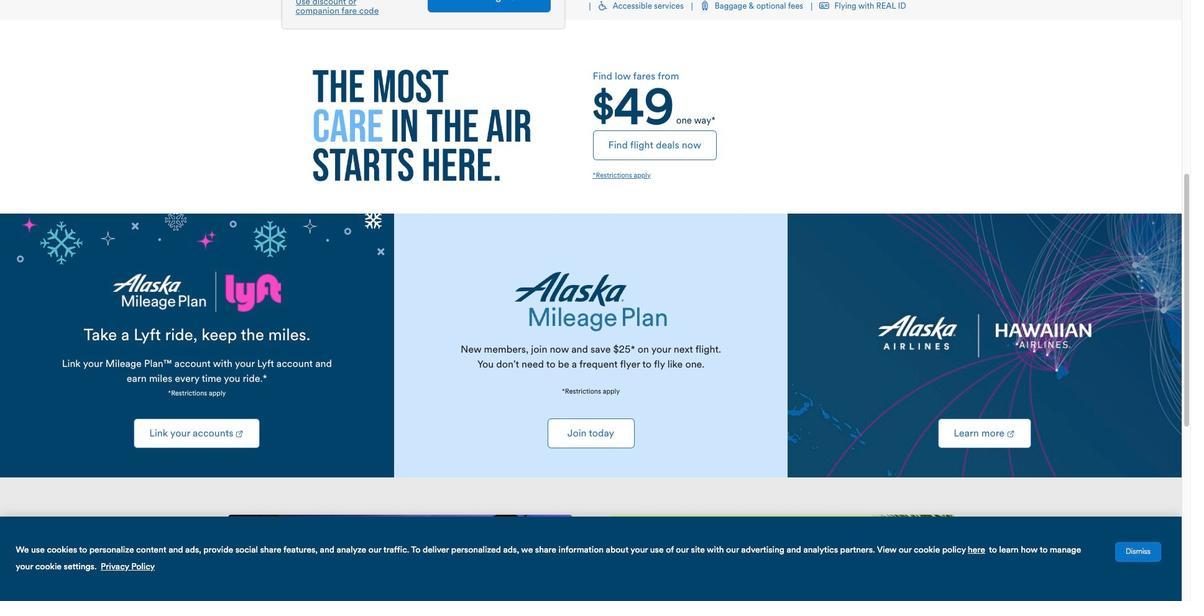 Task type: vqa. For each thing, say whether or not it's contained in the screenshot.
oneworld logo
no



Task type: locate. For each thing, give the bounding box(es) containing it.
alaska mileage plan logo image
[[515, 273, 668, 338]]

the most care in the air starts here. element
[[282, 70, 562, 182]]



Task type: describe. For each thing, give the bounding box(es) containing it.
alaska airlines logo with lyft logo image
[[113, 230, 281, 322]]

alaska airlines and hawaiin airlines image
[[857, 289, 1113, 379]]

cookieconsent dialog
[[0, 517, 1182, 602]]



